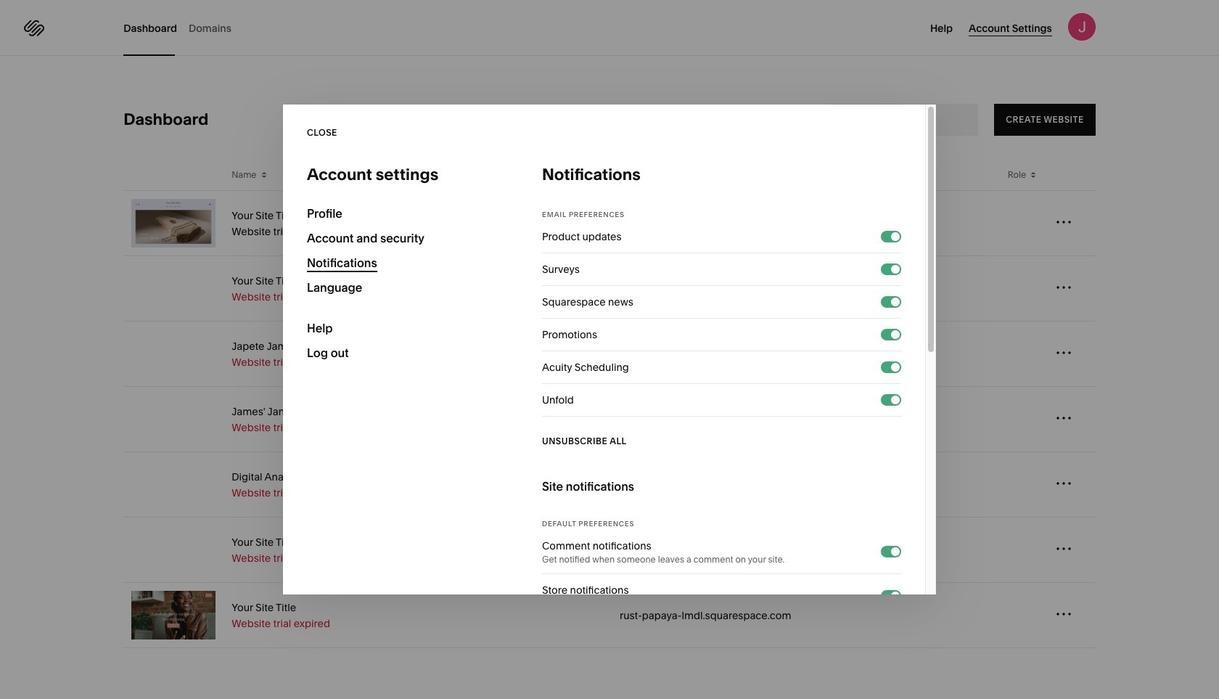 Task type: vqa. For each thing, say whether or not it's contained in the screenshot.
'dialog'
no



Task type: locate. For each thing, give the bounding box(es) containing it.
row group
[[124, 191, 1096, 648]]

None checkbox
[[892, 232, 900, 241], [892, 265, 900, 274], [892, 298, 900, 306], [892, 232, 900, 241], [892, 265, 900, 274], [892, 298, 900, 306]]

1 row from the top
[[124, 160, 1096, 191]]

6 row from the top
[[124, 452, 1096, 518]]

table
[[124, 160, 1096, 648]]

2 column header from the left
[[1048, 160, 1096, 190]]

1 horizontal spatial column header
[[1048, 160, 1096, 190]]

row
[[124, 160, 1096, 191], [124, 191, 1096, 256], [124, 256, 1096, 322], [124, 322, 1096, 387], [124, 387, 1096, 452], [124, 452, 1096, 518], [124, 518, 1096, 583], [124, 583, 1096, 648]]

tab list
[[124, 0, 243, 56]]

cell
[[124, 256, 224, 321], [1000, 256, 1048, 321], [124, 322, 224, 386], [1000, 322, 1048, 386], [124, 387, 224, 452], [1000, 387, 1048, 452], [124, 518, 224, 582], [1000, 518, 1048, 582], [1000, 583, 1048, 648]]

column header
[[124, 160, 224, 190], [1048, 160, 1096, 190]]

0 horizontal spatial column header
[[124, 160, 224, 190]]



Task type: describe. For each thing, give the bounding box(es) containing it.
1 column header from the left
[[124, 160, 224, 190]]

8 row from the top
[[124, 583, 1096, 648]]

3 row from the top
[[124, 256, 1096, 322]]

7 row from the top
[[124, 518, 1096, 583]]

4 row from the top
[[124, 322, 1096, 387]]

2 row from the top
[[124, 191, 1096, 256]]

Search field
[[860, 112, 947, 128]]

5 row from the top
[[124, 387, 1096, 452]]



